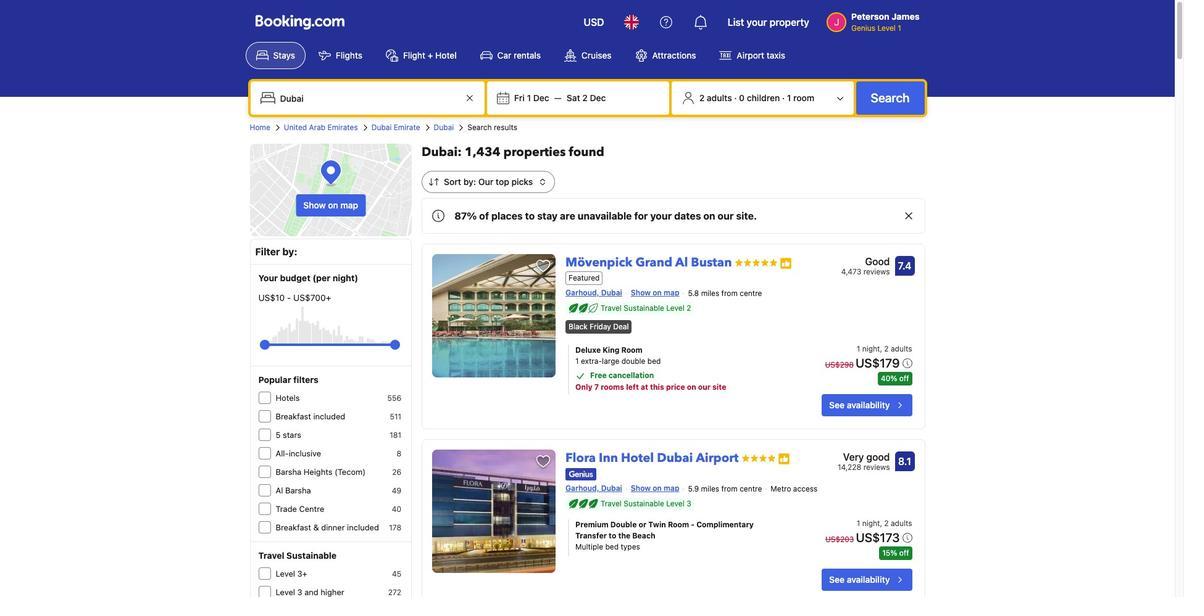 Task type: locate. For each thing, give the bounding box(es) containing it.
very good element
[[838, 451, 890, 465]]

see down the us$203
[[830, 575, 845, 585]]

1
[[898, 23, 902, 33], [527, 93, 531, 103], [787, 93, 792, 103], [857, 345, 861, 354], [576, 357, 579, 367], [857, 519, 861, 529]]

miles
[[701, 289, 720, 298], [701, 485, 720, 494]]

off right 15%
[[900, 549, 910, 558]]

0 vertical spatial bed
[[648, 357, 661, 367]]

reviews right the 4,473
[[864, 267, 890, 277]]

0 horizontal spatial -
[[287, 293, 291, 303]]

al
[[676, 254, 688, 271], [276, 486, 283, 496]]

list your property
[[728, 17, 810, 28]]

0 vertical spatial 1 night , 2 adults
[[857, 345, 913, 354]]

show on map inside button
[[303, 200, 358, 211]]

mövenpick grand al bustan link
[[566, 250, 732, 271]]

2 see availability link from the top
[[822, 569, 913, 592]]

deal
[[614, 323, 629, 332]]

3+
[[297, 570, 307, 579]]

dubai down inn
[[602, 484, 623, 493]]

dec right "sat"
[[590, 93, 606, 103]]

map for flora inn hotel dubai airport
[[664, 484, 680, 493]]

see availability down 40%
[[830, 401, 890, 411]]

barsha up al barsha
[[276, 468, 302, 477]]

0 vertical spatial by:
[[464, 177, 476, 187]]

mövenpick grand al bustan image
[[432, 254, 556, 378]]

1 night , 2 adults up us$173
[[857, 519, 913, 529]]

0 horizontal spatial hotel
[[436, 50, 457, 61]]

flora inn hotel dubai airport
[[566, 451, 739, 467]]

bed inside premium double or twin room - complimentary transfer to the beach multiple bed types
[[606, 543, 619, 552]]

1 vertical spatial your
[[651, 211, 672, 222]]

double
[[622, 357, 646, 367]]

Where are you going? field
[[275, 87, 463, 109]]

2 availability from the top
[[847, 575, 890, 585]]

0 vertical spatial garhoud, dubai
[[566, 289, 623, 298]]

0 horizontal spatial ·
[[735, 93, 737, 103]]

1 up us$173
[[857, 519, 861, 529]]

0 horizontal spatial bed
[[606, 543, 619, 552]]

centre right 5.8
[[740, 289, 763, 298]]

1 vertical spatial night
[[863, 519, 880, 529]]

(per
[[313, 273, 331, 284]]

garhoud, dubai for mövenpick
[[566, 289, 623, 298]]

bed down the
[[606, 543, 619, 552]]

0 vertical spatial search
[[871, 91, 910, 105]]

us$10 - us$700+
[[259, 293, 331, 303]]

dubai
[[372, 123, 392, 132], [434, 123, 454, 132], [602, 289, 623, 298], [657, 451, 693, 467], [602, 484, 623, 493]]

0 vertical spatial show on map
[[303, 200, 358, 211]]

2 reviews from the top
[[864, 464, 890, 473]]

peterson james genius level 1
[[852, 11, 920, 33]]

1 miles from the top
[[701, 289, 720, 298]]

1 night , 2 adults up us$179
[[857, 345, 913, 354]]

1 garhoud, from the top
[[566, 289, 600, 298]]

2 vertical spatial travel
[[259, 551, 284, 561]]

-
[[287, 293, 291, 303], [691, 520, 695, 530]]

garhoud, down featured
[[566, 289, 600, 298]]

night for us$179
[[863, 345, 880, 354]]

0 vertical spatial reviews
[[864, 267, 890, 277]]

· left 0
[[735, 93, 737, 103]]

1 vertical spatial breakfast
[[276, 523, 311, 533]]

1 horizontal spatial dec
[[590, 93, 606, 103]]

search results updated. dubai: 1,434 properties found. element
[[422, 144, 926, 161]]

breakfast up stars
[[276, 412, 311, 422]]

our left site.
[[718, 211, 734, 222]]

united arab emirates link
[[284, 122, 358, 133]]

hotel right +
[[436, 50, 457, 61]]

2 garhoud, from the top
[[566, 484, 600, 493]]

travel up the deal on the bottom right
[[601, 304, 622, 313]]

2 , from the top
[[880, 519, 883, 529]]

1 night , 2 adults for us$173
[[857, 519, 913, 529]]

airport taxis
[[737, 50, 786, 61]]

breakfast & dinner included
[[276, 523, 379, 533]]

0 vertical spatial off
[[900, 375, 910, 384]]

1 vertical spatial see availability link
[[822, 569, 913, 592]]

flora inn hotel dubai airport image
[[432, 451, 556, 574]]

centre left metro
[[740, 485, 762, 494]]

2 dec from the left
[[590, 93, 606, 103]]

twin
[[649, 520, 666, 530]]

0 vertical spatial your
[[747, 17, 768, 28]]

1 left 'room'
[[787, 93, 792, 103]]

1 extra-large double bed
[[576, 357, 661, 367]]

0 vertical spatial see availability link
[[822, 395, 913, 417]]

2 vertical spatial show
[[631, 484, 651, 493]]

, up us$173
[[880, 519, 883, 529]]

0 horizontal spatial to
[[525, 211, 535, 222]]

to inside premium double or twin room - complimentary transfer to the beach multiple bed types
[[609, 532, 617, 541]]

0 vertical spatial availability
[[847, 401, 890, 411]]

0 horizontal spatial dec
[[534, 93, 550, 103]]

0 vertical spatial from
[[722, 289, 738, 298]]

night up us$173
[[863, 519, 880, 529]]

1 vertical spatial see
[[830, 575, 845, 585]]

2 · from the left
[[783, 93, 785, 103]]

0 vertical spatial see
[[830, 401, 845, 411]]

2 garhoud, dubai from the top
[[566, 484, 623, 493]]

1 vertical spatial map
[[664, 289, 680, 298]]

1 vertical spatial search
[[468, 123, 492, 132]]

level inside peterson james genius level 1
[[878, 23, 896, 33]]

1 from from the top
[[722, 289, 738, 298]]

our left site at the right of page
[[698, 383, 711, 393]]

1 horizontal spatial by:
[[464, 177, 476, 187]]

0 vertical spatial to
[[525, 211, 535, 222]]

night up us$179
[[863, 345, 880, 354]]

availability for us$173
[[847, 575, 890, 585]]

1 garhoud, dubai from the top
[[566, 289, 623, 298]]

dec left —
[[534, 93, 550, 103]]

complimentary
[[697, 520, 754, 530]]

· right children on the top right of page
[[783, 93, 785, 103]]

bed right double
[[648, 357, 661, 367]]

0 vertical spatial barsha
[[276, 468, 302, 477]]

airport taxis link
[[709, 42, 796, 69]]

travel for inn
[[601, 499, 622, 509]]

1 horizontal spatial included
[[347, 523, 379, 533]]

travel for grand
[[601, 304, 622, 313]]

flight
[[403, 50, 426, 61]]

search inside button
[[871, 91, 910, 105]]

2 centre from the top
[[740, 485, 762, 494]]

show on map for flora
[[631, 484, 680, 493]]

by: right filter
[[283, 246, 298, 258]]

adults for us$179
[[891, 345, 913, 354]]

from for flora inn hotel dubai airport
[[722, 485, 738, 494]]

black friday deal
[[569, 323, 629, 332]]

dubai down mövenpick
[[602, 289, 623, 298]]

from down bustan
[[722, 289, 738, 298]]

your right for
[[651, 211, 672, 222]]

breakfast for breakfast & dinner included
[[276, 523, 311, 533]]

1 horizontal spatial to
[[609, 532, 617, 541]]

level left the 3
[[667, 499, 685, 509]]

travel up level 3+
[[259, 551, 284, 561]]

1 down james
[[898, 23, 902, 33]]

availability down 40%
[[847, 401, 890, 411]]

2 up us$173
[[885, 519, 889, 529]]

0 horizontal spatial our
[[698, 383, 711, 393]]

, up us$179
[[880, 345, 883, 354]]

see availability link down 40%
[[822, 395, 913, 417]]

deluxe king room link
[[576, 346, 785, 357]]

top
[[496, 177, 510, 187]]

adults left 0
[[707, 93, 732, 103]]

search button
[[856, 82, 925, 115]]

dinner
[[321, 523, 345, 533]]

2 breakfast from the top
[[276, 523, 311, 533]]

1 see availability link from the top
[[822, 395, 913, 417]]

2 1 night , 2 adults from the top
[[857, 519, 913, 529]]

site
[[713, 383, 727, 393]]

multiple
[[576, 543, 604, 552]]

sustainable up the "or"
[[624, 499, 665, 509]]

2
[[583, 93, 588, 103], [700, 93, 705, 103], [687, 304, 691, 313], [885, 345, 889, 354], [885, 519, 889, 529]]

0 vertical spatial breakfast
[[276, 412, 311, 422]]

1 vertical spatial hotel
[[621, 451, 654, 467]]

0 vertical spatial airport
[[737, 50, 765, 61]]

1 vertical spatial travel
[[601, 499, 622, 509]]

al up trade
[[276, 486, 283, 496]]

2 see availability from the top
[[830, 575, 890, 585]]

adults up us$179
[[891, 345, 913, 354]]

popular
[[259, 375, 291, 385]]

1 horizontal spatial ·
[[783, 93, 785, 103]]

1 horizontal spatial room
[[668, 520, 689, 530]]

1 vertical spatial bed
[[606, 543, 619, 552]]

0 horizontal spatial your
[[651, 211, 672, 222]]

0 vertical spatial map
[[341, 200, 358, 211]]

mövenpick
[[566, 254, 633, 271]]

1 vertical spatial see availability
[[830, 575, 890, 585]]

see availability
[[830, 401, 890, 411], [830, 575, 890, 585]]

by: for sort
[[464, 177, 476, 187]]

hotel for +
[[436, 50, 457, 61]]

airport left taxis
[[737, 50, 765, 61]]

1 see from the top
[[830, 401, 845, 411]]

al right the grand
[[676, 254, 688, 271]]

dubai link
[[434, 122, 454, 133]]

level up deluxe king room link
[[667, 304, 685, 313]]

premium
[[576, 520, 609, 530]]

breakfast
[[276, 412, 311, 422], [276, 523, 311, 533]]

0 vertical spatial centre
[[740, 289, 763, 298]]

0 vertical spatial included
[[313, 412, 345, 422]]

0 horizontal spatial room
[[622, 346, 643, 355]]

breakfast down the trade centre
[[276, 523, 311, 533]]

1 vertical spatial sustainable
[[624, 499, 665, 509]]

level
[[878, 23, 896, 33], [667, 304, 685, 313], [667, 499, 685, 509], [276, 570, 295, 579]]

scored 7.4 element
[[895, 256, 915, 276]]

1 see availability from the top
[[830, 401, 890, 411]]

1 reviews from the top
[[864, 267, 890, 277]]

room up double
[[622, 346, 643, 355]]

room right twin
[[668, 520, 689, 530]]

1 vertical spatial from
[[722, 485, 738, 494]]

2 miles from the top
[[701, 485, 720, 494]]

garhoud, dubai for flora
[[566, 484, 623, 493]]

sustainable up 3+
[[287, 551, 337, 561]]

1 breakfast from the top
[[276, 412, 311, 422]]

availability down 15%
[[847, 575, 890, 585]]

1 vertical spatial ,
[[880, 519, 883, 529]]

good
[[867, 452, 890, 464]]

1 vertical spatial -
[[691, 520, 695, 530]]

5.9
[[688, 485, 699, 494]]

us$10
[[259, 293, 285, 303]]

al barsha
[[276, 486, 311, 496]]

2 from from the top
[[722, 485, 738, 494]]

0 vertical spatial -
[[287, 293, 291, 303]]

list your property link
[[721, 7, 817, 37]]

1 , from the top
[[880, 345, 883, 354]]

your right list
[[747, 17, 768, 28]]

1 vertical spatial reviews
[[864, 464, 890, 473]]

genius
[[852, 23, 876, 33]]

+
[[428, 50, 433, 61]]

this property is part of our preferred partner programme. it is committed to providing commendable service and good value. it will pay us a higher commission if you make a booking. image
[[780, 257, 793, 270], [779, 453, 791, 466], [779, 453, 791, 466]]

0 horizontal spatial by:
[[283, 246, 298, 258]]

group
[[265, 335, 395, 355]]

1 vertical spatial show on map
[[631, 289, 680, 298]]

sat
[[567, 93, 580, 103]]

1 night from the top
[[863, 345, 880, 354]]

1 vertical spatial off
[[900, 549, 910, 558]]

45
[[392, 570, 402, 579]]

garhoud, down flora
[[566, 484, 600, 493]]

room inside premium double or twin room - complimentary transfer to the beach multiple bed types
[[668, 520, 689, 530]]

1 horizontal spatial hotel
[[621, 451, 654, 467]]

1 centre from the top
[[740, 289, 763, 298]]

1 off from the top
[[900, 375, 910, 384]]

1 horizontal spatial our
[[718, 211, 734, 222]]

reviews right 14,228
[[864, 464, 890, 473]]

0 vertical spatial show
[[303, 200, 326, 211]]

0 vertical spatial room
[[622, 346, 643, 355]]

united
[[284, 123, 307, 132]]

garhoud, dubai down featured
[[566, 289, 623, 298]]

booking.com image
[[255, 15, 344, 30]]

1 vertical spatial garhoud,
[[566, 484, 600, 493]]

cancellation
[[609, 372, 654, 381]]

2 vertical spatial map
[[664, 484, 680, 493]]

1 horizontal spatial search
[[871, 91, 910, 105]]

your account menu peterson james genius level 1 element
[[827, 6, 925, 34]]

0 vertical spatial night
[[863, 345, 880, 354]]

0 vertical spatial ,
[[880, 345, 883, 354]]

inn
[[599, 451, 618, 467]]

0 vertical spatial see availability
[[830, 401, 890, 411]]

airport up 5.9 miles from centre
[[696, 451, 739, 467]]

1 vertical spatial miles
[[701, 485, 720, 494]]

from right the 5.9
[[722, 485, 738, 494]]

garhoud, for flora
[[566, 484, 600, 493]]

to left the
[[609, 532, 617, 541]]

1 availability from the top
[[847, 401, 890, 411]]

search results
[[468, 123, 518, 132]]

rentals
[[514, 50, 541, 61]]

adults up us$173
[[891, 519, 913, 529]]

see for us$173
[[830, 575, 845, 585]]

1 horizontal spatial al
[[676, 254, 688, 271]]

see availability link down 15%
[[822, 569, 913, 592]]

&
[[313, 523, 319, 533]]

1 vertical spatial to
[[609, 532, 617, 541]]

search for search
[[871, 91, 910, 105]]

travel up the double
[[601, 499, 622, 509]]

- down the 3
[[691, 520, 695, 530]]

to left stay
[[525, 211, 535, 222]]

0 horizontal spatial search
[[468, 123, 492, 132]]

on
[[328, 200, 338, 211], [704, 211, 716, 222], [653, 289, 662, 298], [687, 383, 697, 393], [653, 484, 662, 493]]

- right the us$10
[[287, 293, 291, 303]]

1 1 night , 2 adults from the top
[[857, 345, 913, 354]]

night for us$173
[[863, 519, 880, 529]]

dubai up dubai:
[[434, 123, 454, 132]]

0 vertical spatial adults
[[707, 93, 732, 103]]

40% off
[[881, 375, 910, 384]]

1 vertical spatial garhoud, dubai
[[566, 484, 623, 493]]

see availability for us$179
[[830, 401, 890, 411]]

unavailable
[[578, 211, 632, 222]]

off
[[900, 375, 910, 384], [900, 549, 910, 558]]

availability for us$179
[[847, 401, 890, 411]]

sustainable for grand
[[624, 304, 665, 313]]

miles right the 5.9
[[701, 485, 720, 494]]

adults inside dropdown button
[[707, 93, 732, 103]]

·
[[735, 93, 737, 103], [783, 93, 785, 103]]

on inside show on map button
[[328, 200, 338, 211]]

1 vertical spatial by:
[[283, 246, 298, 258]]

1 vertical spatial centre
[[740, 485, 762, 494]]

0 vertical spatial our
[[718, 211, 734, 222]]

1 vertical spatial show
[[631, 289, 651, 298]]

1 vertical spatial 1 night , 2 adults
[[857, 519, 913, 529]]

2 vertical spatial show on map
[[631, 484, 680, 493]]

show on map
[[303, 200, 358, 211], [631, 289, 680, 298], [631, 484, 680, 493]]

1 horizontal spatial -
[[691, 520, 695, 530]]

included down the filters at the bottom left of the page
[[313, 412, 345, 422]]

1 vertical spatial room
[[668, 520, 689, 530]]

181
[[390, 431, 402, 440]]

0 vertical spatial miles
[[701, 289, 720, 298]]

map
[[341, 200, 358, 211], [664, 289, 680, 298], [664, 484, 680, 493]]

2 night from the top
[[863, 519, 880, 529]]

search for search results
[[468, 123, 492, 132]]

off right 40%
[[900, 375, 910, 384]]

0 vertical spatial garhoud,
[[566, 289, 600, 298]]

see availability link
[[822, 395, 913, 417], [822, 569, 913, 592]]

2 vertical spatial adults
[[891, 519, 913, 529]]

2 adults · 0 children · 1 room
[[700, 93, 815, 103]]

2 off from the top
[[900, 549, 910, 558]]

extra-
[[581, 357, 602, 367]]

sustainable up the deal on the bottom right
[[624, 304, 665, 313]]

15%
[[883, 549, 898, 558]]

peterson
[[852, 11, 890, 22]]

centre for flora inn hotel dubai airport
[[740, 485, 762, 494]]

1 horizontal spatial bed
[[648, 357, 661, 367]]

bed
[[648, 357, 661, 367], [606, 543, 619, 552]]

2 left 0
[[700, 93, 705, 103]]

genius discounts available at this property. image
[[566, 469, 597, 481], [566, 469, 597, 481]]

our
[[718, 211, 734, 222], [698, 383, 711, 393]]

your
[[747, 17, 768, 28], [651, 211, 672, 222]]

included right dinner
[[347, 523, 379, 533]]

only
[[576, 383, 593, 393]]

map for mövenpick grand al bustan
[[664, 289, 680, 298]]

0 vertical spatial hotel
[[436, 50, 457, 61]]

good element
[[842, 254, 890, 269]]

see down us$298
[[830, 401, 845, 411]]

barsha
[[276, 468, 302, 477], [285, 486, 311, 496]]

all-
[[276, 449, 289, 459]]

this property is part of our preferred partner programme. it is committed to providing commendable service and good value. it will pay us a higher commission if you make a booking. image for flora inn hotel dubai airport
[[779, 453, 791, 466]]

1 left extra- on the bottom
[[576, 357, 579, 367]]

2 see from the top
[[830, 575, 845, 585]]

your
[[259, 273, 278, 284]]

arab
[[309, 123, 326, 132]]

1 vertical spatial adults
[[891, 345, 913, 354]]

garhoud, dubai down flora
[[566, 484, 623, 493]]

king
[[603, 346, 620, 355]]

us$203
[[826, 535, 855, 545]]

miles right 5.8
[[701, 289, 720, 298]]

only 7 rooms left at this price on our site
[[576, 383, 727, 393]]

0 horizontal spatial included
[[313, 412, 345, 422]]

0 vertical spatial sustainable
[[624, 304, 665, 313]]

1 up us$179
[[857, 345, 861, 354]]

by: left our
[[464, 177, 476, 187]]

the
[[619, 532, 631, 541]]

barsha heights (tecom)
[[276, 468, 366, 477]]

barsha up the trade centre
[[285, 486, 311, 496]]

0 horizontal spatial al
[[276, 486, 283, 496]]

, for us$173
[[880, 519, 883, 529]]

0 vertical spatial travel
[[601, 304, 622, 313]]

1 vertical spatial availability
[[847, 575, 890, 585]]

see availability down 15%
[[830, 575, 890, 585]]

level down peterson
[[878, 23, 896, 33]]

hotel right inn
[[621, 451, 654, 467]]



Task type: describe. For each thing, give the bounding box(es) containing it.
8
[[397, 450, 402, 459]]

good
[[866, 256, 890, 267]]

access
[[794, 485, 818, 494]]

premium double or twin room - complimentary transfer to the beach link
[[576, 520, 785, 542]]

reviews inside the very good 14,228 reviews
[[864, 464, 890, 473]]

travel sustainable level 2
[[601, 304, 691, 313]]

1 vertical spatial barsha
[[285, 486, 311, 496]]

stays
[[273, 50, 295, 61]]

premium double or twin room - complimentary transfer to the beach multiple bed types
[[576, 520, 754, 552]]

double
[[611, 520, 637, 530]]

left
[[626, 383, 639, 393]]

site.
[[736, 211, 757, 222]]

1 vertical spatial al
[[276, 486, 283, 496]]

see availability for us$173
[[830, 575, 890, 585]]

0
[[740, 93, 745, 103]]

87%
[[455, 211, 477, 222]]

1 dec from the left
[[534, 93, 550, 103]]

at
[[641, 383, 649, 393]]

4,473
[[842, 267, 862, 277]]

free
[[591, 372, 607, 381]]

reviews inside good 4,473 reviews
[[864, 267, 890, 277]]

james
[[892, 11, 920, 22]]

flora inn hotel dubai airport link
[[566, 446, 739, 467]]

stays link
[[246, 42, 306, 69]]

adults for us$173
[[891, 519, 913, 529]]

see availability link for us$179
[[822, 395, 913, 417]]

off for us$173
[[900, 549, 910, 558]]

1 vertical spatial included
[[347, 523, 379, 533]]

1,434
[[465, 144, 501, 161]]

1 inside 2 adults · 0 children · 1 room dropdown button
[[787, 93, 792, 103]]

1 horizontal spatial your
[[747, 17, 768, 28]]

dubai emirate link
[[372, 122, 420, 133]]

1 vertical spatial our
[[698, 383, 711, 393]]

—
[[555, 93, 562, 103]]

level left 3+
[[276, 570, 295, 579]]

this property is part of our preferred partner programme. it is committed to providing commendable service and good value. it will pay us a higher commission if you make a booking. image
[[780, 257, 793, 270]]

off for us$179
[[900, 375, 910, 384]]

home
[[250, 123, 270, 132]]

sat 2 dec button
[[562, 87, 611, 109]]

emirate
[[394, 123, 420, 132]]

very
[[844, 452, 864, 464]]

dubai left emirate
[[372, 123, 392, 132]]

large
[[602, 357, 620, 367]]

this
[[650, 383, 665, 393]]

budget
[[280, 273, 311, 284]]

centre
[[299, 505, 324, 515]]

usd
[[584, 17, 605, 28]]

15% off
[[883, 549, 910, 558]]

found
[[569, 144, 605, 161]]

very good 14,228 reviews
[[838, 452, 890, 473]]

2 inside dropdown button
[[700, 93, 705, 103]]

1 night , 2 adults for us$179
[[857, 345, 913, 354]]

car rentals
[[498, 50, 541, 61]]

show inside show on map button
[[303, 200, 326, 211]]

popular filters
[[259, 375, 319, 385]]

from for mövenpick grand al bustan
[[722, 289, 738, 298]]

metro access
[[771, 485, 818, 494]]

0 vertical spatial al
[[676, 254, 688, 271]]

results
[[494, 123, 518, 132]]

sustainable for inn
[[624, 499, 665, 509]]

garhoud, for mövenpick
[[566, 289, 600, 298]]

this property is part of our preferred partner programme. it is committed to providing commendable service and good value. it will pay us a higher commission if you make a booking. image for mövenpick grand al bustan
[[780, 257, 793, 270]]

fri
[[514, 93, 525, 103]]

40
[[392, 505, 402, 515]]

metro
[[771, 485, 792, 494]]

sort by: our top picks
[[444, 177, 533, 187]]

home link
[[250, 122, 270, 133]]

scored 8.1 element
[[895, 452, 915, 472]]

deluxe
[[576, 346, 601, 355]]

by: for filter
[[283, 246, 298, 258]]

dubai:
[[422, 144, 462, 161]]

centre for mövenpick grand al bustan
[[740, 289, 763, 298]]

picks
[[512, 177, 533, 187]]

car
[[498, 50, 512, 61]]

miles for bustan
[[701, 289, 720, 298]]

, for us$179
[[880, 345, 883, 354]]

us$298
[[826, 361, 854, 370]]

see availability link for us$173
[[822, 569, 913, 592]]

deluxe king room
[[576, 346, 643, 355]]

- inside premium double or twin room - complimentary transfer to the beach multiple bed types
[[691, 520, 695, 530]]

dates
[[675, 211, 701, 222]]

40%
[[881, 375, 898, 384]]

transfer
[[576, 532, 607, 541]]

cruises link
[[554, 42, 622, 69]]

fri 1 dec — sat 2 dec
[[514, 93, 606, 103]]

rooms
[[601, 383, 625, 393]]

7.4
[[898, 261, 912, 272]]

free cancellation
[[591, 372, 654, 381]]

heights
[[304, 468, 333, 477]]

2 right "sat"
[[583, 93, 588, 103]]

5.9 miles from centre
[[688, 485, 762, 494]]

hotels
[[276, 393, 300, 403]]

dubai up the 5.9
[[657, 451, 693, 467]]

show for flora
[[631, 484, 651, 493]]

miles for dubai
[[701, 485, 720, 494]]

attractions
[[653, 50, 696, 61]]

united arab emirates
[[284, 123, 358, 132]]

inclusive
[[289, 449, 321, 459]]

1 vertical spatial airport
[[696, 451, 739, 467]]

2 vertical spatial sustainable
[[287, 551, 337, 561]]

2 down 5.8
[[687, 304, 691, 313]]

dubai: 1,434 properties found
[[422, 144, 605, 161]]

mövenpick grand al bustan
[[566, 254, 732, 271]]

2 up us$179
[[885, 345, 889, 354]]

car rentals link
[[470, 42, 552, 69]]

2 adults · 0 children · 1 room button
[[677, 86, 849, 110]]

1 inside peterson james genius level 1
[[898, 23, 902, 33]]

trade
[[276, 505, 297, 515]]

show for mövenpick
[[631, 289, 651, 298]]

1 right fri
[[527, 93, 531, 103]]

map inside button
[[341, 200, 358, 211]]

flight + hotel
[[403, 50, 457, 61]]

level 3+
[[276, 570, 307, 579]]

friday
[[590, 323, 611, 332]]

1 · from the left
[[735, 93, 737, 103]]

your budget (per night)
[[259, 273, 358, 284]]

featured
[[569, 274, 600, 283]]

us$700+
[[293, 293, 331, 303]]

bustan
[[691, 254, 732, 271]]

property
[[770, 17, 810, 28]]

dubai emirate
[[372, 123, 420, 132]]

see for us$179
[[830, 401, 845, 411]]

places
[[492, 211, 523, 222]]

stars
[[283, 431, 301, 440]]

hotel for inn
[[621, 451, 654, 467]]

breakfast for breakfast included
[[276, 412, 311, 422]]

us$173
[[856, 531, 900, 545]]

filter
[[255, 246, 280, 258]]

show on map for mövenpick
[[631, 289, 680, 298]]

properties
[[504, 144, 566, 161]]



Task type: vqa. For each thing, say whether or not it's contained in the screenshot.
top 4
no



